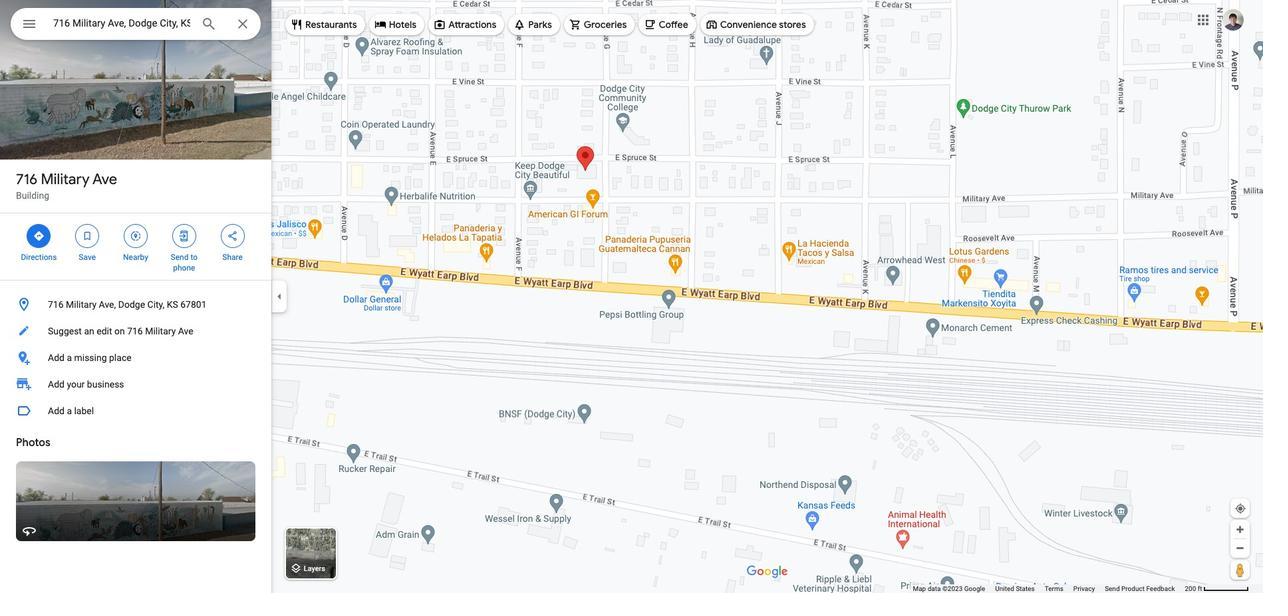 Task type: vqa. For each thing, say whether or not it's contained in the screenshot.
topmost Add
yes



Task type: locate. For each thing, give the bounding box(es) containing it.
military
[[41, 170, 90, 189], [66, 299, 97, 310], [145, 326, 176, 337]]


[[227, 229, 239, 243]]

1 horizontal spatial send
[[1105, 585, 1120, 593]]

ave
[[92, 170, 117, 189], [178, 326, 193, 337]]

convenience
[[720, 19, 777, 31]]

716 for ave,
[[48, 299, 64, 310]]

1 add from the top
[[48, 353, 64, 363]]

716 up building
[[16, 170, 38, 189]]

2 vertical spatial military
[[145, 326, 176, 337]]

suggest an edit on 716 military ave button
[[0, 318, 271, 345]]

google maps element
[[0, 0, 1263, 593]]

1 a from the top
[[67, 353, 72, 363]]

1 vertical spatial a
[[67, 406, 72, 416]]

a
[[67, 353, 72, 363], [67, 406, 72, 416]]

attractions
[[448, 19, 496, 31]]

add down suggest
[[48, 353, 64, 363]]

ave inside suggest an edit on 716 military ave button
[[178, 326, 193, 337]]

1 vertical spatial add
[[48, 379, 64, 390]]

716
[[16, 170, 38, 189], [48, 299, 64, 310], [127, 326, 143, 337]]

label
[[74, 406, 94, 416]]

groceries
[[584, 19, 627, 31]]

1 horizontal spatial 716
[[48, 299, 64, 310]]

dodge
[[118, 299, 145, 310]]

add left your
[[48, 379, 64, 390]]

military up building
[[41, 170, 90, 189]]

military left ave,
[[66, 299, 97, 310]]

716 inside the 716 military ave building
[[16, 170, 38, 189]]

your
[[67, 379, 85, 390]]

suggest
[[48, 326, 82, 337]]

0 vertical spatial a
[[67, 353, 72, 363]]

716 military ave, dodge city, ks 67801
[[48, 299, 207, 310]]

a left label
[[67, 406, 72, 416]]


[[33, 229, 45, 243]]

google
[[964, 585, 985, 593]]

business
[[87, 379, 124, 390]]

2 vertical spatial add
[[48, 406, 64, 416]]

add a missing place
[[48, 353, 131, 363]]

2 horizontal spatial 716
[[127, 326, 143, 337]]

716 inside 716 military ave, dodge city, ks 67801 button
[[48, 299, 64, 310]]

a left missing
[[67, 353, 72, 363]]

send inside button
[[1105, 585, 1120, 593]]

send for send to phone
[[171, 253, 189, 262]]

1 vertical spatial 716
[[48, 299, 64, 310]]

united
[[995, 585, 1014, 593]]

to
[[191, 253, 198, 262]]

show street view coverage image
[[1231, 560, 1250, 580]]

military inside the 716 military ave building
[[41, 170, 90, 189]]

footer inside google maps element
[[913, 585, 1185, 593]]

ave,
[[99, 299, 116, 310]]

hotels
[[389, 19, 417, 31]]

add left label
[[48, 406, 64, 416]]

send up phone
[[171, 253, 189, 262]]

send
[[171, 253, 189, 262], [1105, 585, 1120, 593]]

military down city, in the bottom left of the page
[[145, 326, 176, 337]]

2 a from the top
[[67, 406, 72, 416]]

716 military ave building
[[16, 170, 117, 201]]

0 horizontal spatial ave
[[92, 170, 117, 189]]

add for add your business
[[48, 379, 64, 390]]

0 horizontal spatial send
[[171, 253, 189, 262]]

edit
[[97, 326, 112, 337]]

convenience stores
[[720, 19, 806, 31]]

716 right on
[[127, 326, 143, 337]]

attractions button
[[429, 9, 504, 41]]

photos
[[16, 436, 50, 450]]

footer
[[913, 585, 1185, 593]]

0 horizontal spatial 716
[[16, 170, 38, 189]]

0 vertical spatial ave
[[92, 170, 117, 189]]

united states
[[995, 585, 1035, 593]]

0 vertical spatial 716
[[16, 170, 38, 189]]

send inside send to phone
[[171, 253, 189, 262]]


[[130, 229, 142, 243]]

1 horizontal spatial ave
[[178, 326, 193, 337]]

send left product
[[1105, 585, 1120, 593]]

716 inside suggest an edit on 716 military ave button
[[127, 326, 143, 337]]

None field
[[53, 15, 190, 31]]

parks button
[[508, 9, 560, 41]]

privacy button
[[1074, 585, 1095, 593]]

groceries button
[[564, 9, 635, 41]]

0 vertical spatial military
[[41, 170, 90, 189]]

ave down the 67801
[[178, 326, 193, 337]]

ave up 
[[92, 170, 117, 189]]

map data ©2023 google
[[913, 585, 985, 593]]

on
[[114, 326, 125, 337]]

ft
[[1198, 585, 1202, 593]]

a for label
[[67, 406, 72, 416]]

716 up suggest
[[48, 299, 64, 310]]

1 vertical spatial send
[[1105, 585, 1120, 593]]

add for add a missing place
[[48, 353, 64, 363]]

2 vertical spatial 716
[[127, 326, 143, 337]]

directions
[[21, 253, 57, 262]]

layers
[[304, 565, 325, 574]]

 button
[[11, 8, 48, 43]]

add
[[48, 353, 64, 363], [48, 379, 64, 390], [48, 406, 64, 416]]

city,
[[147, 299, 164, 310]]

phone
[[173, 263, 195, 273]]

0 vertical spatial add
[[48, 353, 64, 363]]

200 ft
[[1185, 585, 1202, 593]]

coffee
[[659, 19, 688, 31]]

data
[[928, 585, 941, 593]]

send product feedback
[[1105, 585, 1175, 593]]

footer containing map data ©2023 google
[[913, 585, 1185, 593]]

©2023
[[943, 585, 963, 593]]

2 add from the top
[[48, 379, 64, 390]]


[[178, 229, 190, 243]]

1 vertical spatial ave
[[178, 326, 193, 337]]

0 vertical spatial send
[[171, 253, 189, 262]]

1 vertical spatial military
[[66, 299, 97, 310]]

google account: nolan park  
(nolan.park@adept.ai) image
[[1223, 9, 1244, 30]]

3 add from the top
[[48, 406, 64, 416]]



Task type: describe. For each thing, give the bounding box(es) containing it.
send product feedback button
[[1105, 585, 1175, 593]]

an
[[84, 326, 94, 337]]

67801
[[180, 299, 207, 310]]

parks
[[528, 19, 552, 31]]

place
[[109, 353, 131, 363]]

save
[[79, 253, 96, 262]]

716 for ave
[[16, 170, 38, 189]]


[[81, 229, 93, 243]]

military for ave,
[[66, 299, 97, 310]]

nearby
[[123, 253, 148, 262]]

200 ft button
[[1185, 585, 1249, 593]]

united states button
[[995, 585, 1035, 593]]

military for ave
[[41, 170, 90, 189]]

add a missing place button
[[0, 345, 271, 371]]

716 military ave, dodge city, ks 67801 button
[[0, 291, 271, 318]]

a for missing
[[67, 353, 72, 363]]

716 Military Ave, Dodge City, KS 67801 field
[[11, 8, 261, 40]]

convenience stores button
[[700, 9, 814, 41]]

ks
[[167, 299, 178, 310]]

200
[[1185, 585, 1196, 593]]

actions for 716 military ave region
[[0, 214, 271, 280]]

zoom out image
[[1235, 544, 1245, 553]]

privacy
[[1074, 585, 1095, 593]]

show your location image
[[1235, 503, 1247, 515]]

zoom in image
[[1235, 525, 1245, 535]]

hotels button
[[369, 9, 425, 41]]

none field inside 716 military ave, dodge city, ks 67801 field
[[53, 15, 190, 31]]

add for add a label
[[48, 406, 64, 416]]

 search field
[[11, 8, 261, 43]]

terms
[[1045, 585, 1064, 593]]

collapse side panel image
[[272, 289, 287, 304]]


[[21, 15, 37, 33]]

add your business
[[48, 379, 124, 390]]

restaurants button
[[285, 9, 365, 41]]

map
[[913, 585, 926, 593]]

coffee button
[[639, 9, 696, 41]]

feedback
[[1146, 585, 1175, 593]]

send to phone
[[171, 253, 198, 273]]

716 military ave main content
[[0, 0, 271, 593]]

add your business link
[[0, 371, 271, 398]]

add a label
[[48, 406, 94, 416]]

missing
[[74, 353, 107, 363]]

terms button
[[1045, 585, 1064, 593]]

states
[[1016, 585, 1035, 593]]

suggest an edit on 716 military ave
[[48, 326, 193, 337]]

product
[[1122, 585, 1145, 593]]

restaurants
[[305, 19, 357, 31]]

stores
[[779, 19, 806, 31]]

send for send product feedback
[[1105, 585, 1120, 593]]

building
[[16, 190, 49, 201]]

add a label button
[[0, 398, 271, 424]]

ave inside the 716 military ave building
[[92, 170, 117, 189]]

share
[[222, 253, 243, 262]]



